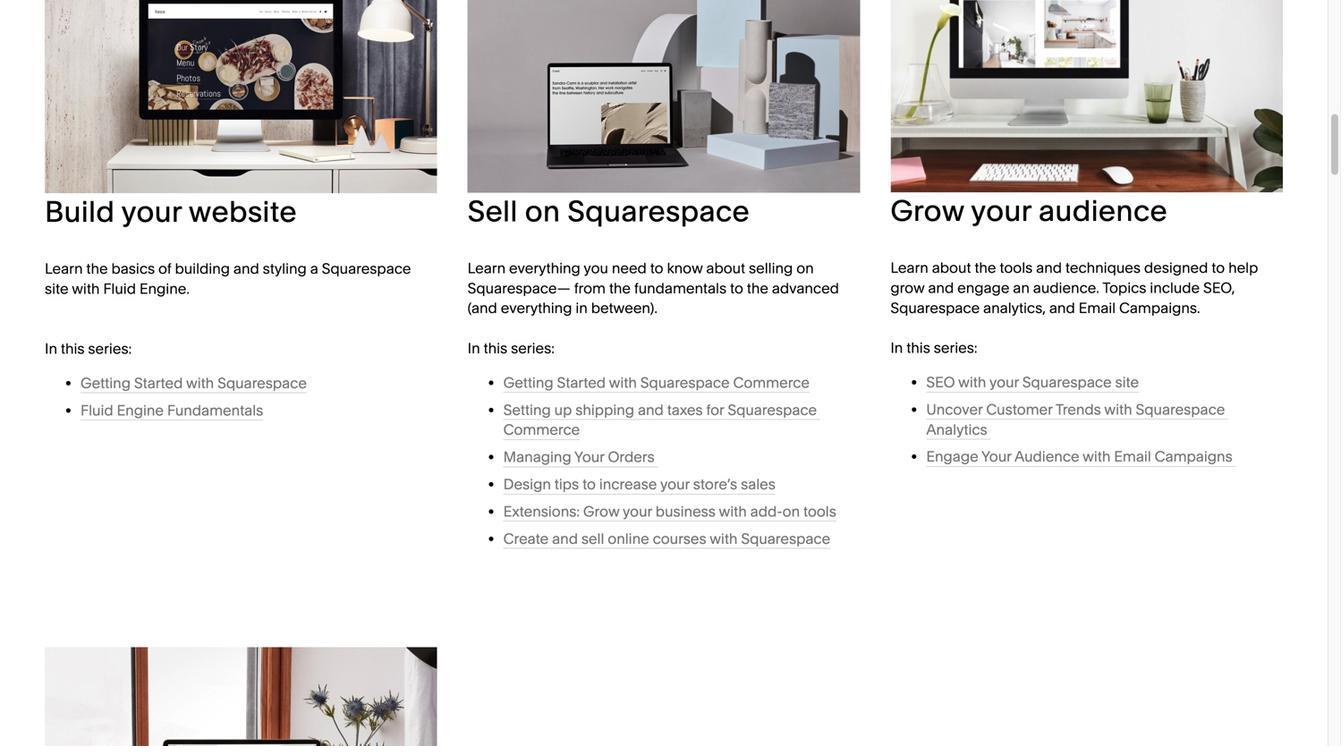 Task type: describe. For each thing, give the bounding box(es) containing it.
squarespace up know
[[568, 194, 750, 228]]

managing your orders link
[[504, 448, 658, 467]]

in
[[576, 300, 588, 317]]

courses
[[653, 530, 707, 548]]

in for grow
[[891, 339, 903, 357]]

uncover
[[927, 401, 983, 418]]

(and
[[468, 300, 497, 317]]

on inside learn everything you need to know about selling on squarespace— from the fundamentals to the advanced (and everything in between).
[[797, 259, 814, 277]]

grow
[[891, 279, 925, 297]]

topics
[[1103, 279, 1147, 297]]

extensions: grow your business with add-on tools link
[[504, 503, 837, 522]]

the down selling on the top right of the page
[[747, 279, 769, 297]]

series: for build
[[88, 340, 132, 357]]

in for sell
[[468, 340, 480, 357]]

create and sell online courses with squarespace link
[[504, 530, 831, 549]]

with up fundamentals
[[186, 374, 214, 392]]

engage your audience with email campaigns link
[[927, 448, 1236, 467]]

your down design tips to increase your store's sales link
[[623, 503, 652, 520]]

this for build
[[61, 340, 85, 357]]

analytics
[[927, 421, 988, 438]]

uncover customer trends with squarespace analytics link
[[927, 401, 1229, 440]]

seo,
[[1204, 279, 1235, 297]]

design
[[504, 476, 551, 493]]

with right courses
[[710, 530, 738, 548]]

with right "seo"
[[959, 374, 987, 391]]

need
[[612, 259, 647, 277]]

you
[[584, 259, 608, 277]]

a
[[310, 260, 318, 277]]

fluid inside learn the basics of building and styling a squarespace site with fluid engine.
[[103, 280, 136, 297]]

to right the fundamentals at the top
[[730, 279, 744, 297]]

sell on squarespace
[[468, 194, 750, 228]]

building
[[175, 260, 230, 277]]

with down uncover customer trends with squarespace analytics link
[[1083, 448, 1111, 466]]

the inside learn the basics of building and styling a squarespace site with fluid engine.
[[86, 260, 108, 277]]

audience
[[1039, 193, 1168, 228]]

getting for sell
[[504, 374, 554, 391]]

about inside learn about the tools and techniques designed to help grow and engage an audience. topics include seo, squarespace analytics, and email campaigns.
[[932, 259, 971, 277]]

the inside learn about the tools and techniques designed to help grow and engage an audience. topics include seo, squarespace analytics, and email campaigns.
[[975, 259, 997, 277]]

your for on
[[575, 448, 605, 466]]

design tips to increase your store's sales link
[[504, 476, 776, 495]]

squarespace—
[[468, 279, 571, 297]]

fluid engine fundamentals link
[[81, 402, 263, 421]]

include
[[1150, 279, 1200, 297]]

your up "engage"
[[971, 193, 1032, 228]]

email inside learn about the tools and techniques designed to help grow and engage an audience. topics include seo, squarespace analytics, and email campaigns.
[[1079, 299, 1116, 317]]

squarespace inside create and sell online courses with squarespace link
[[741, 530, 831, 548]]

seo with your squarespace site
[[927, 374, 1139, 391]]

fluid engine fundamentals
[[81, 402, 263, 419]]

with inside learn the basics of building and styling a squarespace site with fluid engine.
[[72, 280, 100, 297]]

setting up shipping and taxes for squarespace commerce
[[504, 401, 821, 439]]

fundamentals
[[634, 279, 727, 297]]

site inside learn the basics of building and styling a squarespace site with fluid engine.
[[45, 280, 69, 297]]

styling
[[263, 260, 307, 277]]

learn everything you need to know about selling on squarespace— from the fundamentals to the advanced (and everything in between).
[[468, 259, 843, 317]]

series: for grow
[[934, 339, 978, 357]]

uncover customer trends with squarespace analytics
[[927, 401, 1229, 438]]

business
[[656, 503, 716, 520]]

getting started with squarespace commerce link
[[504, 374, 810, 393]]

commerce inside setting up shipping and taxes for squarespace commerce
[[504, 421, 580, 439]]

getting started with squarespace link
[[81, 374, 307, 393]]

an
[[1013, 279, 1030, 297]]

extensions:
[[504, 503, 580, 520]]

about inside learn everything you need to know about selling on squarespace— from the fundamentals to the advanced (and everything in between).
[[706, 259, 746, 277]]

tools inside learn about the tools and techniques designed to help grow and engage an audience. topics include seo, squarespace analytics, and email campaigns.
[[1000, 259, 1033, 277]]

to inside learn about the tools and techniques designed to help grow and engage an audience. topics include seo, squarespace analytics, and email campaigns.
[[1212, 259, 1225, 277]]

with inside uncover customer trends with squarespace analytics
[[1105, 401, 1133, 418]]

customer
[[986, 401, 1053, 418]]

setting up shipping and taxes for squarespace commerce link
[[504, 401, 821, 440]]

and down audience.
[[1050, 299, 1075, 317]]

in this series: for grow
[[891, 339, 978, 357]]

to right need at top
[[650, 259, 664, 277]]

trends
[[1056, 401, 1101, 418]]

techniques
[[1066, 259, 1141, 277]]

advanced
[[772, 279, 839, 297]]

create and sell online courses with squarespace
[[504, 530, 831, 548]]

add-
[[751, 503, 783, 520]]

started for your
[[134, 374, 183, 392]]

1 vertical spatial fluid
[[81, 402, 113, 419]]

in this series: for build
[[45, 340, 132, 357]]

selling
[[749, 259, 793, 277]]

and up audience.
[[1036, 259, 1062, 277]]

campaigns.
[[1120, 299, 1201, 317]]

build your website
[[45, 194, 297, 229]]

1 horizontal spatial commerce
[[733, 374, 810, 391]]

squarespace inside 'getting started with squarespace' link
[[218, 374, 307, 392]]

build
[[45, 194, 115, 229]]

0 vertical spatial grow
[[891, 193, 965, 228]]

and inside setting up shipping and taxes for squarespace commerce
[[638, 401, 664, 419]]

campaigns
[[1155, 448, 1233, 466]]

online
[[608, 530, 649, 548]]

started for on
[[557, 374, 606, 391]]



Task type: vqa. For each thing, say whether or not it's contained in the screenshot.
Learn the basics of building and styling a Squarespace site with Fluid Engine.
yes



Task type: locate. For each thing, give the bounding box(es) containing it.
squarespace inside learn about the tools and techniques designed to help grow and engage an audience. topics include seo, squarespace analytics, and email campaigns.
[[891, 299, 980, 317]]

1 horizontal spatial getting
[[504, 374, 554, 391]]

create
[[504, 530, 549, 548]]

engage
[[927, 448, 979, 466]]

grow up 'grow'
[[891, 193, 965, 228]]

orders
[[608, 448, 655, 466]]

getting inside 'getting started with squarespace' link
[[81, 374, 131, 392]]

email down topics
[[1079, 299, 1116, 317]]

series: down 'squarespace—'
[[511, 340, 555, 357]]

help
[[1229, 259, 1259, 277]]

with down build
[[72, 280, 100, 297]]

and right 'grow'
[[928, 279, 954, 297]]

tips
[[555, 476, 579, 493]]

in for build
[[45, 340, 57, 357]]

0 vertical spatial site
[[45, 280, 69, 297]]

started inside getting started with squarespace commerce link
[[557, 374, 606, 391]]

1 in from the left
[[891, 339, 903, 357]]

engine
[[117, 402, 164, 419]]

everything
[[509, 259, 581, 277], [501, 300, 572, 317]]

design tips to increase your store's sales
[[504, 476, 776, 493]]

learn
[[891, 259, 929, 277], [468, 259, 506, 277], [45, 260, 83, 277]]

of
[[158, 260, 171, 277]]

1 horizontal spatial this
[[484, 340, 508, 357]]

1 horizontal spatial started
[[557, 374, 606, 391]]

for
[[706, 401, 724, 419]]

your inside engage your audience with email campaigns link
[[982, 448, 1012, 466]]

with down the store's
[[719, 503, 747, 520]]

sell
[[582, 530, 604, 548]]

2 horizontal spatial series:
[[934, 339, 978, 357]]

0 horizontal spatial tools
[[804, 503, 837, 520]]

0 horizontal spatial in
[[45, 340, 57, 357]]

squarespace right the for
[[728, 401, 817, 419]]

in this series: up engine
[[45, 340, 132, 357]]

learn inside learn the basics of building and styling a squarespace site with fluid engine.
[[45, 260, 83, 277]]

your
[[971, 193, 1032, 228], [121, 194, 182, 229], [990, 374, 1019, 391], [660, 476, 690, 493], [623, 503, 652, 520]]

and left 'sell'
[[552, 530, 578, 548]]

3 this from the left
[[61, 340, 85, 357]]

learn about the tools and techniques designed to help grow and engage an audience. topics include seo, squarespace analytics, and email campaigns.
[[891, 259, 1262, 317]]

site
[[45, 280, 69, 297], [1116, 374, 1139, 391]]

squarespace inside getting started with squarespace commerce link
[[641, 374, 730, 391]]

started up "up"
[[557, 374, 606, 391]]

0 horizontal spatial this
[[61, 340, 85, 357]]

website
[[189, 194, 297, 229]]

taxes
[[667, 401, 703, 419]]

1 vertical spatial everything
[[501, 300, 572, 317]]

0 horizontal spatial commerce
[[504, 421, 580, 439]]

1 horizontal spatial in this series:
[[468, 340, 555, 357]]

squarespace inside setting up shipping and taxes for squarespace commerce
[[728, 401, 817, 419]]

learn up 'squarespace—'
[[468, 259, 506, 277]]

your up the of
[[121, 194, 182, 229]]

grow up 'sell'
[[583, 503, 620, 520]]

your
[[982, 448, 1012, 466], [575, 448, 605, 466]]

squarespace down add-
[[741, 530, 831, 548]]

in this series: for sell
[[468, 340, 555, 357]]

learn inside learn about the tools and techniques designed to help grow and engage an audience. topics include seo, squarespace analytics, and email campaigns.
[[891, 259, 929, 277]]

designed
[[1144, 259, 1208, 277]]

in
[[891, 339, 903, 357], [468, 340, 480, 357], [45, 340, 57, 357]]

series: up engine
[[88, 340, 132, 357]]

0 vertical spatial fluid
[[103, 280, 136, 297]]

getting for build
[[81, 374, 131, 392]]

about right know
[[706, 259, 746, 277]]

seo with your squarespace site link
[[927, 374, 1139, 393]]

setting
[[504, 401, 551, 419]]

squarespace inside learn the basics of building and styling a squarespace site with fluid engine.
[[322, 260, 411, 277]]

with up shipping
[[609, 374, 637, 391]]

0 horizontal spatial getting
[[81, 374, 131, 392]]

2 horizontal spatial learn
[[891, 259, 929, 277]]

learn down build
[[45, 260, 83, 277]]

1 horizontal spatial series:
[[511, 340, 555, 357]]

analytics,
[[984, 299, 1046, 317]]

the up "engage"
[[975, 259, 997, 277]]

2 this from the left
[[484, 340, 508, 357]]

getting started with squarespace
[[81, 374, 307, 392]]

engage your audience with email campaigns
[[927, 448, 1236, 466]]

and inside learn the basics of building and styling a squarespace site with fluid engine.
[[233, 260, 259, 277]]

learn the basics of building and styling a squarespace site with fluid engine.
[[45, 260, 415, 297]]

squarespace up trends
[[1023, 374, 1112, 391]]

0 horizontal spatial learn
[[45, 260, 83, 277]]

on inside extensions: grow your business with add-on tools link
[[783, 503, 800, 520]]

getting
[[504, 374, 554, 391], [81, 374, 131, 392]]

1 about from the left
[[932, 259, 971, 277]]

series: up "seo"
[[934, 339, 978, 357]]

increase
[[599, 476, 657, 493]]

managing
[[504, 448, 572, 466]]

2 in from the left
[[468, 340, 480, 357]]

audience
[[1015, 448, 1080, 466]]

squarespace
[[568, 194, 750, 228], [322, 260, 411, 277], [891, 299, 980, 317], [1023, 374, 1112, 391], [641, 374, 730, 391], [218, 374, 307, 392], [1136, 401, 1225, 418], [728, 401, 817, 419], [741, 530, 831, 548]]

1 horizontal spatial grow
[[891, 193, 965, 228]]

0 horizontal spatial about
[[706, 259, 746, 277]]

0 horizontal spatial series:
[[88, 340, 132, 357]]

getting up 'setting' on the bottom left of page
[[504, 374, 554, 391]]

your for your
[[982, 448, 1012, 466]]

the left 'basics'
[[86, 260, 108, 277]]

in this series: down '(and' on the top left of the page
[[468, 340, 555, 357]]

this
[[907, 339, 931, 357], [484, 340, 508, 357], [61, 340, 85, 357]]

tools up an
[[1000, 259, 1033, 277]]

squarespace inside uncover customer trends with squarespace analytics
[[1136, 401, 1225, 418]]

getting up engine
[[81, 374, 131, 392]]

1 vertical spatial email
[[1114, 448, 1152, 466]]

0 horizontal spatial started
[[134, 374, 183, 392]]

your up extensions: grow your business with add-on tools
[[660, 476, 690, 493]]

getting inside getting started with squarespace commerce link
[[504, 374, 554, 391]]

1 vertical spatial tools
[[804, 503, 837, 520]]

fluid
[[103, 280, 136, 297], [81, 402, 113, 419]]

learn for build your website
[[45, 260, 83, 277]]

0 vertical spatial tools
[[1000, 259, 1033, 277]]

3 series: from the left
[[88, 340, 132, 357]]

squarespace up taxes
[[641, 374, 730, 391]]

0 vertical spatial everything
[[509, 259, 581, 277]]

everything down 'squarespace—'
[[501, 300, 572, 317]]

email
[[1079, 299, 1116, 317], [1114, 448, 1152, 466]]

engage
[[958, 279, 1010, 297]]

commerce
[[733, 374, 810, 391], [504, 421, 580, 439]]

squarespace inside seo with your squarespace site link
[[1023, 374, 1112, 391]]

in this series: up "seo"
[[891, 339, 978, 357]]

managing your orders
[[504, 448, 658, 466]]

basics
[[111, 260, 155, 277]]

series: for sell
[[511, 340, 555, 357]]

grow inside extensions: grow your business with add-on tools link
[[583, 503, 620, 520]]

sell
[[468, 194, 518, 228]]

0 horizontal spatial your
[[575, 448, 605, 466]]

fundamentals
[[167, 402, 263, 419]]

1 this from the left
[[907, 339, 931, 357]]

site down build
[[45, 280, 69, 297]]

grow your audience
[[891, 193, 1168, 228]]

your inside managing your orders link
[[575, 448, 605, 466]]

0 horizontal spatial grow
[[583, 503, 620, 520]]

know
[[667, 259, 703, 277]]

0 vertical spatial email
[[1079, 299, 1116, 317]]

1 horizontal spatial tools
[[1000, 259, 1033, 277]]

from
[[574, 279, 606, 297]]

started inside 'getting started with squarespace' link
[[134, 374, 183, 392]]

started up fluid engine fundamentals
[[134, 374, 183, 392]]

3 in from the left
[[45, 340, 57, 357]]

squarespace right "a"
[[322, 260, 411, 277]]

2 horizontal spatial in this series:
[[891, 339, 978, 357]]

2 horizontal spatial in
[[891, 339, 903, 357]]

to up seo,
[[1212, 259, 1225, 277]]

seo
[[927, 374, 955, 391]]

your up tips
[[575, 448, 605, 466]]

and down getting started with squarespace commerce link
[[638, 401, 664, 419]]

2 horizontal spatial this
[[907, 339, 931, 357]]

squarespace up fundamentals
[[218, 374, 307, 392]]

everything up 'squarespace—'
[[509, 259, 581, 277]]

engine.
[[139, 280, 190, 297]]

in this series:
[[891, 339, 978, 357], [468, 340, 555, 357], [45, 340, 132, 357]]

fluid down 'basics'
[[103, 280, 136, 297]]

1 vertical spatial commerce
[[504, 421, 580, 439]]

squarespace down 'grow'
[[891, 299, 980, 317]]

with right trends
[[1105, 401, 1133, 418]]

your right engage at the bottom
[[982, 448, 1012, 466]]

shipping
[[576, 401, 635, 419]]

learn up 'grow'
[[891, 259, 929, 277]]

sales
[[741, 476, 776, 493]]

1 series: from the left
[[934, 339, 978, 357]]

2 in this series: from the left
[[468, 340, 555, 357]]

fluid left engine
[[81, 402, 113, 419]]

1 horizontal spatial about
[[932, 259, 971, 277]]

the up "between)."
[[609, 279, 631, 297]]

learn inside learn everything you need to know about selling on squarespace— from the fundamentals to the advanced (and everything in between).
[[468, 259, 506, 277]]

1 horizontal spatial in
[[468, 340, 480, 357]]

this for grow
[[907, 339, 931, 357]]

to
[[1212, 259, 1225, 277], [650, 259, 664, 277], [730, 279, 744, 297], [583, 476, 596, 493]]

squarespace up campaigns
[[1136, 401, 1225, 418]]

and
[[1036, 259, 1062, 277], [233, 260, 259, 277], [928, 279, 954, 297], [1050, 299, 1075, 317], [638, 401, 664, 419], [552, 530, 578, 548]]

store's
[[693, 476, 738, 493]]

3 in this series: from the left
[[45, 340, 132, 357]]

learn for grow your audience
[[891, 259, 929, 277]]

audience.
[[1033, 279, 1100, 297]]

on
[[525, 194, 560, 228], [797, 259, 814, 277], [783, 503, 800, 520]]

1 in this series: from the left
[[891, 339, 978, 357]]

to right tips
[[583, 476, 596, 493]]

1 vertical spatial site
[[1116, 374, 1139, 391]]

tools inside extensions: grow your business with add-on tools link
[[804, 503, 837, 520]]

email left campaigns
[[1114, 448, 1152, 466]]

2 about from the left
[[706, 259, 746, 277]]

1 vertical spatial on
[[797, 259, 814, 277]]

about up "engage"
[[932, 259, 971, 277]]

0 horizontal spatial in this series:
[[45, 340, 132, 357]]

between).
[[591, 300, 658, 317]]

1 horizontal spatial learn
[[468, 259, 506, 277]]

1 horizontal spatial your
[[982, 448, 1012, 466]]

extensions: grow your business with add-on tools
[[504, 503, 837, 520]]

up
[[555, 401, 572, 419]]

learn for sell on squarespace
[[468, 259, 506, 277]]

site up uncover customer trends with squarespace analytics
[[1116, 374, 1139, 391]]

with
[[72, 280, 100, 297], [959, 374, 987, 391], [609, 374, 637, 391], [186, 374, 214, 392], [1105, 401, 1133, 418], [1083, 448, 1111, 466], [719, 503, 747, 520], [710, 530, 738, 548]]

this for sell
[[484, 340, 508, 357]]

getting started with squarespace commerce
[[504, 374, 810, 391]]

tools right add-
[[804, 503, 837, 520]]

1 vertical spatial grow
[[583, 503, 620, 520]]

0 vertical spatial on
[[525, 194, 560, 228]]

2 vertical spatial on
[[783, 503, 800, 520]]

your up customer
[[990, 374, 1019, 391]]

0 horizontal spatial site
[[45, 280, 69, 297]]

0 vertical spatial commerce
[[733, 374, 810, 391]]

and left 'styling'
[[233, 260, 259, 277]]

the
[[975, 259, 997, 277], [86, 260, 108, 277], [609, 279, 631, 297], [747, 279, 769, 297]]

2 series: from the left
[[511, 340, 555, 357]]

about
[[932, 259, 971, 277], [706, 259, 746, 277]]

1 horizontal spatial site
[[1116, 374, 1139, 391]]



